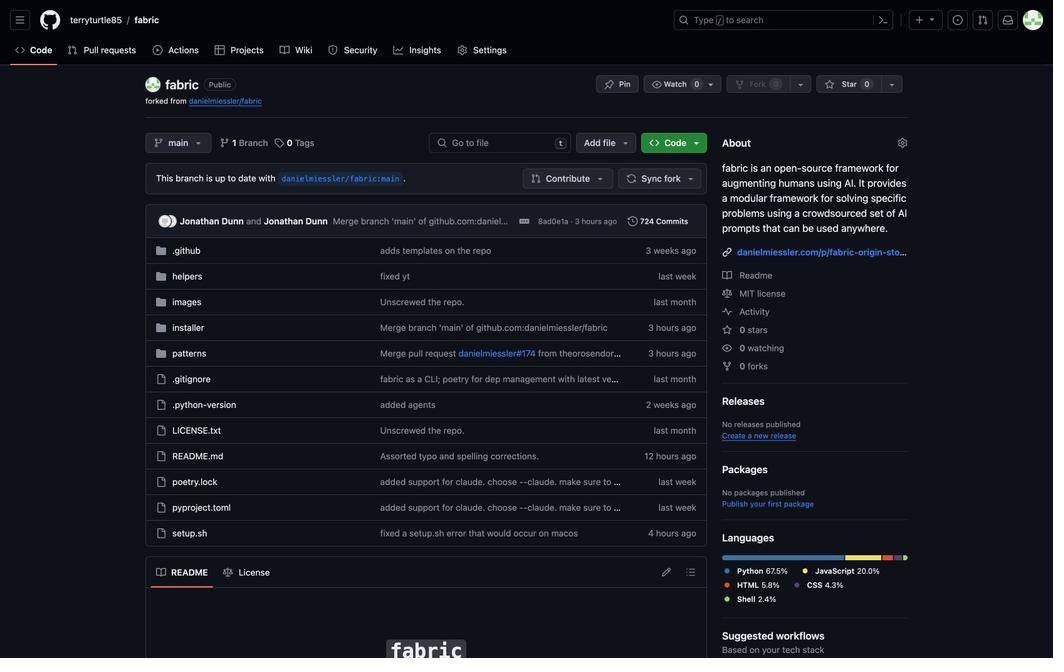Task type: locate. For each thing, give the bounding box(es) containing it.
open commit details image
[[519, 216, 529, 226]]

0 vertical spatial star image
[[825, 80, 835, 90]]

git branch image
[[154, 138, 164, 148], [220, 138, 230, 148]]

code image
[[15, 45, 25, 55], [650, 138, 660, 148]]

shield image
[[328, 45, 338, 55]]

eye image right 'pin this repository to your profile' icon
[[652, 80, 662, 90]]

list
[[65, 10, 666, 30], [151, 563, 276, 583]]

1 vertical spatial star image
[[722, 325, 732, 335]]

law image
[[223, 568, 233, 578]]

0 vertical spatial list
[[65, 10, 666, 30]]

triangle down image up the sync icon
[[621, 138, 631, 148]]

directory image
[[156, 246, 166, 256], [156, 271, 166, 281], [156, 297, 166, 307], [156, 349, 166, 359]]

0 horizontal spatial star image
[[722, 325, 732, 335]]

1 horizontal spatial triangle down image
[[686, 174, 696, 184]]

1 horizontal spatial eye image
[[722, 343, 732, 353]]

1 horizontal spatial git pull request image
[[978, 15, 988, 25]]

0 vertical spatial code image
[[15, 45, 25, 55]]

owner avatar image
[[145, 77, 160, 92]]

1 vertical spatial code image
[[650, 138, 660, 148]]

html 5.8 image
[[883, 555, 893, 560]]

eye image up repo forked image
[[722, 343, 732, 353]]

1 vertical spatial dot fill image
[[722, 594, 732, 604]]

issue opened image
[[953, 15, 963, 25]]

pulse image
[[722, 307, 732, 317]]

outline image
[[686, 567, 696, 577]]

1 vertical spatial triangle down image
[[686, 174, 696, 184]]

0 horizontal spatial triangle down image
[[621, 138, 631, 148]]

0 users starred this repository element
[[860, 78, 874, 90]]

javascript 20.0 image
[[845, 555, 881, 560]]

1 horizontal spatial git branch image
[[220, 138, 230, 148]]

triangle down image right the sync icon
[[686, 174, 696, 184]]

0 vertical spatial git pull request image
[[978, 15, 988, 25]]

git branch image down owner avatar
[[154, 138, 164, 148]]

notifications image
[[1003, 15, 1013, 25]]

0 vertical spatial book image
[[280, 45, 290, 55]]

2 vertical spatial book image
[[156, 568, 166, 578]]

graph image
[[393, 45, 403, 55]]

dot fill image
[[722, 566, 732, 576], [722, 580, 732, 590], [792, 580, 802, 590]]

1 git branch image from the left
[[154, 138, 164, 148]]

dot fill image
[[800, 566, 810, 576], [722, 594, 732, 604]]

git pull request image
[[978, 15, 988, 25], [67, 45, 77, 55]]

1 vertical spatial git pull request image
[[67, 45, 77, 55]]

1 horizontal spatial book image
[[280, 45, 290, 55]]

2 git branch image from the left
[[220, 138, 230, 148]]

shell 2.4 image
[[903, 555, 908, 560]]

1 directory image from the top
[[156, 246, 166, 256]]

0 horizontal spatial code image
[[15, 45, 25, 55]]

0 horizontal spatial book image
[[156, 568, 166, 578]]

0 horizontal spatial eye image
[[652, 80, 662, 90]]

triangle down image
[[927, 14, 937, 24], [193, 138, 203, 148], [691, 138, 701, 148], [595, 174, 605, 184]]

triangle down image
[[621, 138, 631, 148], [686, 174, 696, 184]]

star image right see your forks of this repository icon
[[825, 80, 835, 90]]

css 4.3 image
[[894, 555, 902, 560]]

3 directory image from the top
[[156, 297, 166, 307]]

2 directory image from the top
[[156, 271, 166, 281]]

git branch image left the tag icon
[[220, 138, 230, 148]]

star image down pulse image
[[722, 325, 732, 335]]

repo forked image
[[735, 80, 745, 90]]

book image
[[280, 45, 290, 55], [722, 270, 732, 281], [156, 568, 166, 578]]

eye image
[[652, 80, 662, 90], [722, 343, 732, 353]]

see your forks of this repository image
[[796, 80, 806, 90]]

git pull request image
[[531, 174, 541, 184]]

0 vertical spatial triangle down image
[[621, 138, 631, 148]]

2 horizontal spatial book image
[[722, 270, 732, 281]]

1 horizontal spatial dot fill image
[[800, 566, 810, 576]]

star image
[[825, 80, 835, 90], [722, 325, 732, 335]]

0 vertical spatial eye image
[[652, 80, 662, 90]]

0 horizontal spatial git branch image
[[154, 138, 164, 148]]



Task type: describe. For each thing, give the bounding box(es) containing it.
pin this repository to your profile image
[[604, 80, 614, 90]]

play image
[[153, 45, 163, 55]]

add this repository to a list image
[[887, 80, 897, 90]]

tag image
[[274, 138, 284, 148]]

link image
[[722, 247, 732, 257]]

Go to file text field
[[452, 134, 550, 152]]

1 vertical spatial eye image
[[722, 343, 732, 353]]

sync image
[[626, 174, 637, 184]]

edit file image
[[661, 567, 671, 577]]

homepage image
[[40, 10, 60, 30]]

0 horizontal spatial git pull request image
[[67, 45, 77, 55]]

1 horizontal spatial star image
[[825, 80, 835, 90]]

0 vertical spatial dot fill image
[[800, 566, 810, 576]]

directory image
[[156, 323, 166, 333]]

command palette image
[[878, 15, 888, 25]]

table image
[[215, 45, 225, 55]]

search image
[[437, 138, 447, 148]]

plus image
[[915, 15, 925, 25]]

python 67.5 image
[[722, 555, 844, 560]]

1 horizontal spatial code image
[[650, 138, 660, 148]]

1 vertical spatial list
[[151, 563, 276, 583]]

law image
[[722, 289, 732, 299]]

gear image
[[457, 45, 467, 55]]

jonathan dunn image
[[159, 215, 171, 228]]

1 vertical spatial book image
[[722, 270, 732, 281]]

repo forked image
[[722, 361, 732, 371]]

edit repository metadata image
[[898, 138, 908, 148]]

0 horizontal spatial dot fill image
[[722, 594, 732, 604]]

history image
[[628, 216, 638, 226]]

4 directory image from the top
[[156, 349, 166, 359]]



Task type: vqa. For each thing, say whether or not it's contained in the screenshot.
the top No due date
no



